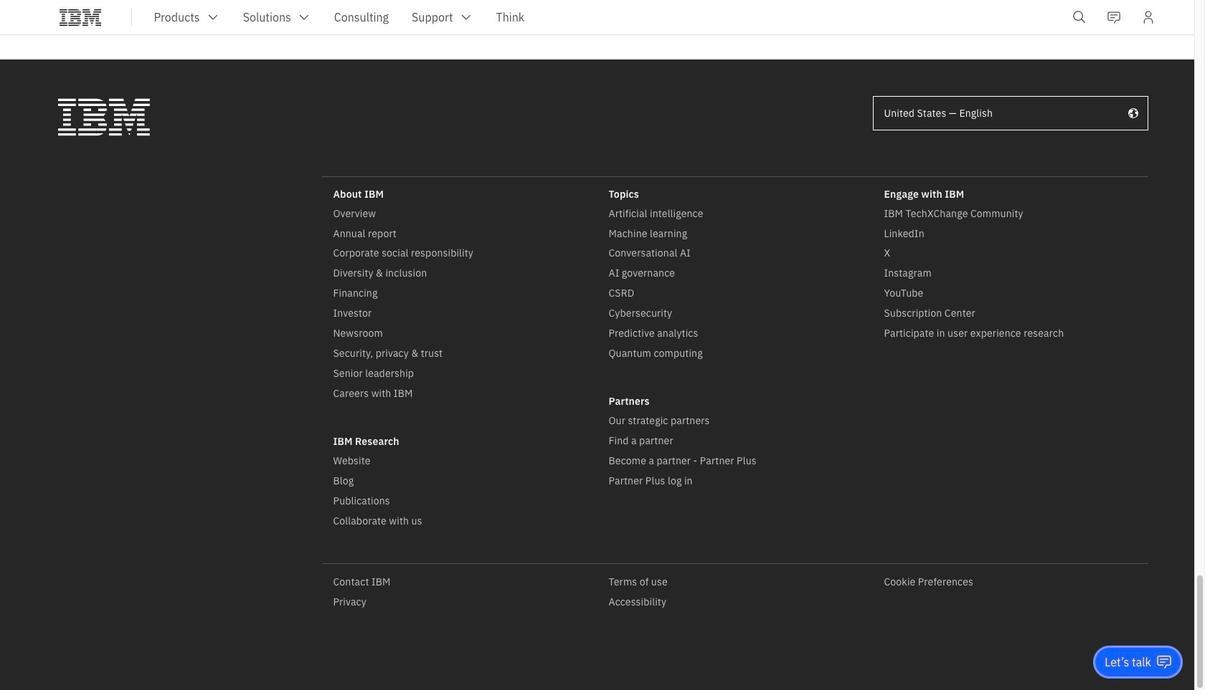 Task type: locate. For each thing, give the bounding box(es) containing it.
contact us region
[[1094, 646, 1183, 679]]

let's talk element
[[1105, 655, 1151, 671]]



